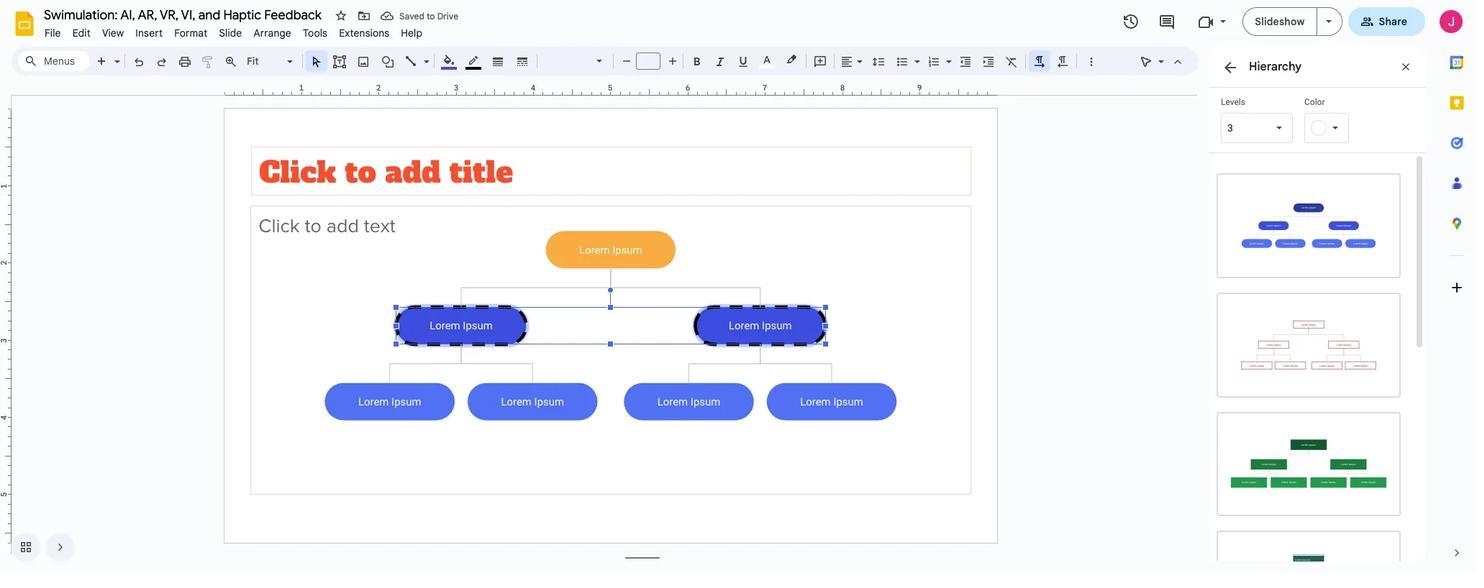 Task type: vqa. For each thing, say whether or not it's contained in the screenshot.
image associated with insert image
no



Task type: describe. For each thing, give the bounding box(es) containing it.
text color image
[[759, 51, 775, 68]]

Rename text field
[[39, 6, 330, 23]]

insert image image
[[355, 51, 372, 71]]

view
[[102, 27, 124, 40]]

Font size field
[[636, 53, 666, 73]]

border weight list. 4px selected. option
[[490, 51, 506, 71]]

color button
[[1305, 96, 1377, 143]]

border dash list. line dash: dash selected. option
[[514, 51, 531, 71]]

tab list inside menu bar 'banner'
[[1437, 42, 1477, 533]]

color
[[1305, 97, 1325, 107]]

shape image
[[380, 51, 396, 71]]

option group inside hierarchy section
[[1210, 153, 1414, 574]]

start slideshow (⌘+enter) image
[[1326, 20, 1332, 23]]

mode and view toolbar
[[1135, 47, 1190, 76]]

tools menu item
[[297, 24, 333, 42]]

Star checkbox
[[331, 6, 351, 26]]

Team hierarchy with three levels with rectangles and left aligned titles. Accent color: #26a69a, close to green 11. radio
[[1210, 524, 1408, 574]]

new slide with layout image
[[111, 52, 120, 57]]

line & paragraph spacing image
[[870, 51, 887, 71]]

edit menu item
[[67, 24, 96, 42]]

3
[[1228, 122, 1233, 134]]

help
[[401, 27, 423, 40]]

Font size text field
[[637, 53, 660, 70]]

navigation inside hierarchy application
[[0, 522, 75, 574]]

arrange
[[254, 27, 291, 40]]

menu bar inside menu bar 'banner'
[[39, 19, 428, 42]]

slideshow button
[[1243, 7, 1317, 36]]

saved to drive button
[[377, 6, 462, 26]]

share
[[1379, 15, 1408, 28]]

format menu item
[[169, 24, 213, 42]]

fill color: #0d5ddf, close to dark cornflower blue 2 image
[[441, 51, 457, 70]]



Task type: locate. For each thing, give the bounding box(es) containing it.
Team hierarchy with three levels with outline on rectangles. Accent color: #db4437, close to light red berry 1. radio
[[1210, 286, 1408, 405]]

slideshow
[[1255, 15, 1305, 28]]

menu bar containing file
[[39, 19, 428, 42]]

file
[[45, 27, 61, 40]]

hierarchy
[[1249, 60, 1302, 74]]

hierarchy application
[[0, 0, 1477, 574]]

slide
[[219, 27, 242, 40]]

levels list box
[[1221, 96, 1293, 143]]

extensions
[[339, 27, 390, 40]]

navigation
[[0, 522, 75, 574]]

edit
[[72, 27, 91, 40]]

share button
[[1348, 7, 1426, 36]]

help menu item
[[395, 24, 428, 42]]

Zoom field
[[243, 51, 299, 72]]

to
[[427, 10, 435, 21]]

menu bar
[[39, 19, 428, 42]]

menu bar banner
[[0, 0, 1477, 574]]

highlight color image
[[784, 51, 800, 68]]

drive
[[437, 10, 459, 21]]

saved to drive
[[399, 10, 459, 21]]

insert
[[136, 27, 163, 40]]

slide menu item
[[213, 24, 248, 42]]

Menus field
[[18, 51, 90, 71]]

hierarchy section
[[1210, 47, 1426, 574]]

option group
[[1210, 153, 1414, 574]]

Zoom text field
[[245, 51, 285, 71]]

main toolbar
[[89, 0, 1103, 298]]

saved
[[399, 10, 425, 21]]

arrange menu item
[[248, 24, 297, 42]]

file menu item
[[39, 24, 67, 42]]

levels
[[1221, 97, 1246, 107]]

format
[[174, 27, 208, 40]]

view menu item
[[96, 24, 130, 42]]

Team hierarchy with three levels with rectangles. Accent color: #0f9d58, close to green 11. radio
[[1210, 405, 1408, 524]]

tab list
[[1437, 42, 1477, 533]]

border color: black image
[[465, 51, 482, 70]]

extensions menu item
[[333, 24, 395, 42]]

Team hierarchy with three levels with rounded rectangles. Accent color: #4285f4, close to cornflower blue. radio
[[1210, 166, 1408, 286]]

tools
[[303, 27, 328, 40]]

insert menu item
[[130, 24, 169, 42]]



